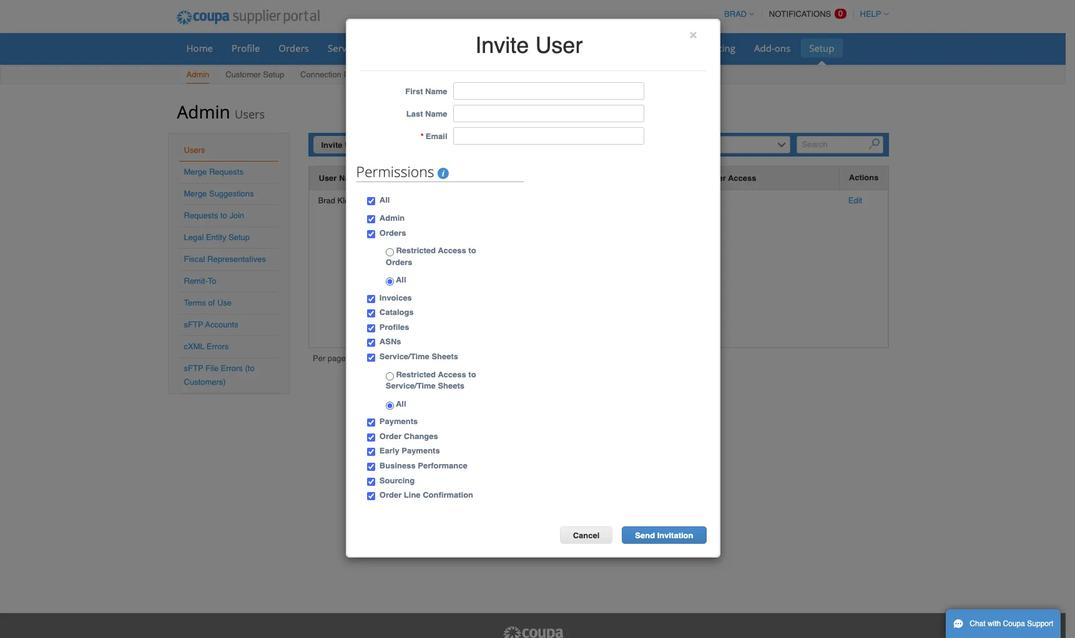 Task type: locate. For each thing, give the bounding box(es) containing it.
setup right ons
[[810, 42, 835, 54]]

coupa supplier portal image
[[168, 2, 329, 33], [502, 626, 564, 639]]

2 vertical spatial to
[[469, 370, 476, 379]]

service/time sheets up "connection requests"
[[328, 42, 415, 54]]

0 vertical spatial catalogs
[[525, 42, 562, 54]]

orders
[[279, 42, 309, 54], [380, 228, 406, 238], [386, 258, 412, 267]]

performance left × at the right top of page
[[622, 42, 679, 54]]

requests down service/time sheets link
[[344, 70, 378, 79]]

catalogs up profiles
[[380, 308, 414, 317]]

admin down home
[[186, 70, 209, 79]]

15 button
[[381, 353, 397, 367]]

sheets up changes
[[438, 382, 465, 391]]

sftp inside the sftp file errors (to customers)
[[184, 364, 203, 373]]

1 vertical spatial admin
[[177, 100, 230, 124]]

sheets up restricted access to service/time sheets
[[432, 352, 458, 362]]

1 vertical spatial to
[[469, 246, 476, 256]]

0 horizontal spatial invoices
[[380, 293, 412, 303]]

email up klobrad84@gmail.com link
[[381, 174, 403, 183]]

users up merge requests link
[[184, 146, 205, 155]]

all for restricted access to service/time sheets
[[394, 400, 406, 409]]

remit-to
[[184, 277, 216, 286]]

email right *
[[426, 132, 447, 141]]

service/time up "connection requests"
[[328, 42, 384, 54]]

1 vertical spatial requests
[[209, 167, 244, 177]]

users link
[[184, 146, 205, 155]]

requests for connection requests
[[344, 70, 378, 79]]

2 vertical spatial access
[[438, 370, 466, 379]]

2 restricted from the top
[[396, 370, 436, 379]]

1 vertical spatial catalogs
[[380, 308, 414, 317]]

0 vertical spatial invoices
[[471, 42, 506, 54]]

0 vertical spatial coupa supplier portal image
[[168, 2, 329, 33]]

payments
[[380, 417, 418, 427], [402, 447, 440, 456]]

2 order from the top
[[380, 491, 402, 500]]

name up klo
[[339, 174, 361, 183]]

1 horizontal spatial users
[[235, 107, 265, 122]]

1 order from the top
[[380, 432, 402, 441]]

1 horizontal spatial coupa supplier portal image
[[502, 626, 564, 639]]

2 vertical spatial user
[[319, 174, 337, 183]]

order up "early"
[[380, 432, 402, 441]]

service/time down asns
[[380, 352, 430, 362]]

customer inside button
[[688, 174, 726, 183]]

merge suggestions
[[184, 189, 254, 199]]

user up user name
[[345, 141, 363, 150]]

confirmation
[[423, 491, 473, 500]]

file
[[205, 364, 219, 373]]

1 vertical spatial errors
[[221, 364, 243, 373]]

catalogs up the 'first name' text field
[[525, 42, 562, 54]]

invoices
[[471, 42, 506, 54], [380, 293, 412, 303]]

info image
[[438, 168, 449, 179]]

terms of use
[[184, 299, 232, 308]]

invoices left catalogs link
[[471, 42, 506, 54]]

requests inside connection requests link
[[344, 70, 378, 79]]

to
[[220, 211, 227, 220], [469, 246, 476, 256], [469, 370, 476, 379]]

profile link
[[224, 39, 268, 57]]

0 horizontal spatial customer
[[226, 70, 261, 79]]

First Name text field
[[453, 83, 644, 100]]

customer
[[226, 70, 261, 79], [688, 174, 726, 183]]

2 horizontal spatial setup
[[810, 42, 835, 54]]

1 horizontal spatial performance
[[622, 42, 679, 54]]

restricted down klobrad84@gmail.com
[[396, 246, 436, 256]]

1 horizontal spatial email
[[426, 132, 447, 141]]

15
[[384, 355, 393, 365]]

sftp up cxml
[[184, 320, 203, 330]]

user up brad
[[319, 174, 337, 183]]

name inside button
[[339, 174, 361, 183]]

sourcing right × at the right top of page
[[698, 42, 736, 54]]

0 vertical spatial requests
[[344, 70, 378, 79]]

1 vertical spatial order
[[380, 491, 402, 500]]

service/time
[[328, 42, 384, 54], [380, 352, 430, 362], [386, 382, 436, 391]]

1 vertical spatial sheets
[[432, 352, 458, 362]]

fiscal
[[184, 255, 205, 264]]

invite
[[475, 32, 529, 58], [321, 141, 343, 150]]

requests for merge requests
[[209, 167, 244, 177]]

0 horizontal spatial catalogs
[[380, 308, 414, 317]]

1 vertical spatial orders
[[380, 228, 406, 238]]

2 vertical spatial requests
[[184, 211, 218, 220]]

access inside button
[[728, 174, 757, 183]]

to for restricted access to service/time sheets
[[469, 370, 476, 379]]

sftp up the customers)
[[184, 364, 203, 373]]

0 vertical spatial sftp
[[184, 320, 203, 330]]

home link
[[178, 39, 221, 57]]

0 horizontal spatial business
[[380, 462, 416, 471]]

restricted
[[396, 246, 436, 256], [396, 370, 436, 379]]

to inside restricted access to service/time sheets
[[469, 370, 476, 379]]

edit link
[[849, 196, 863, 205]]

user up the 'first name' text field
[[535, 32, 583, 58]]

1 horizontal spatial catalogs
[[525, 42, 562, 54]]

1 vertical spatial email
[[381, 174, 403, 183]]

1 vertical spatial service/time sheets
[[380, 352, 458, 362]]

cxml
[[184, 342, 205, 352]]

0 vertical spatial business
[[581, 42, 620, 54]]

0 horizontal spatial user
[[319, 174, 337, 183]]

1 vertical spatial invoices
[[380, 293, 412, 303]]

home
[[186, 42, 213, 54]]

catalogs inside catalogs link
[[525, 42, 562, 54]]

status button
[[481, 172, 506, 185]]

* email
[[421, 132, 447, 141]]

remit-
[[184, 277, 208, 286]]

2 vertical spatial service/time
[[386, 382, 436, 391]]

setup down the join
[[229, 233, 250, 242]]

sftp
[[184, 320, 203, 330], [184, 364, 203, 373]]

business right catalogs link
[[581, 42, 620, 54]]

1 vertical spatial customer
[[688, 174, 726, 183]]

chat with coupa support button
[[946, 610, 1061, 639]]

0 vertical spatial invite user
[[475, 32, 583, 58]]

all up order changes
[[394, 400, 406, 409]]

0 vertical spatial orders
[[279, 42, 309, 54]]

0 vertical spatial performance
[[622, 42, 679, 54]]

business down "early"
[[380, 462, 416, 471]]

access for customer access
[[728, 174, 757, 183]]

0 horizontal spatial performance
[[418, 462, 468, 471]]

1 vertical spatial merge
[[184, 189, 207, 199]]

0 vertical spatial sourcing
[[698, 42, 736, 54]]

cxml errors link
[[184, 342, 229, 352]]

payments up order changes
[[380, 417, 418, 427]]

navigation
[[313, 353, 397, 367]]

admin link
[[186, 67, 210, 84]]

1 sftp from the top
[[184, 320, 203, 330]]

2 merge from the top
[[184, 189, 207, 199]]

1 vertical spatial payments
[[402, 447, 440, 456]]

join
[[230, 211, 244, 220]]

service/time sheets up restricted access to service/time sheets
[[380, 352, 458, 362]]

customer access button
[[688, 172, 757, 185]]

1 horizontal spatial customer
[[688, 174, 726, 183]]

requests
[[344, 70, 378, 79], [209, 167, 244, 177], [184, 211, 218, 220]]

coupa
[[1003, 620, 1025, 629]]

merge down merge requests link
[[184, 189, 207, 199]]

2 horizontal spatial user
[[535, 32, 583, 58]]

all down restricted access to orders on the left of the page
[[394, 276, 406, 285]]

1 vertical spatial all
[[394, 276, 406, 285]]

1 vertical spatial service/time
[[380, 352, 430, 362]]

(to
[[245, 364, 255, 373]]

merge for merge requests
[[184, 167, 207, 177]]

users down customer setup link
[[235, 107, 265, 122]]

legal
[[184, 233, 204, 242]]

users inside admin users
[[235, 107, 265, 122]]

1 merge from the top
[[184, 167, 207, 177]]

business inside business performance link
[[581, 42, 620, 54]]

catalogs link
[[517, 39, 570, 57]]

None text field
[[453, 128, 644, 145]]

service/time down 15 button
[[386, 382, 436, 391]]

name right first
[[425, 87, 447, 96]]

1 horizontal spatial setup
[[263, 70, 284, 79]]

sftp accounts link
[[184, 320, 238, 330]]

brad klo
[[318, 196, 349, 205]]

order for order line confirmation
[[380, 491, 402, 500]]

1 vertical spatial name
[[425, 110, 447, 119]]

access inside restricted access to orders
[[438, 246, 466, 256]]

0 vertical spatial restricted
[[396, 246, 436, 256]]

1 horizontal spatial business performance
[[581, 42, 679, 54]]

chat
[[970, 620, 986, 629]]

1 vertical spatial restricted
[[396, 370, 436, 379]]

admin down klobrad84@gmail.com
[[380, 214, 405, 223]]

business performance link
[[573, 39, 687, 57]]

performance
[[622, 42, 679, 54], [418, 462, 468, 471]]

1 vertical spatial performance
[[418, 462, 468, 471]]

requests to join
[[184, 211, 244, 220]]

business performance
[[581, 42, 679, 54], [380, 462, 468, 471]]

1 vertical spatial access
[[438, 246, 466, 256]]

2 sftp from the top
[[184, 364, 203, 373]]

restricted inside restricted access to service/time sheets
[[396, 370, 436, 379]]

access for restricted access to service/time sheets
[[438, 370, 466, 379]]

user inside invite user link
[[345, 141, 363, 150]]

0 horizontal spatial sourcing
[[380, 476, 415, 486]]

1 vertical spatial users
[[184, 146, 205, 155]]

setup down 'orders' link
[[263, 70, 284, 79]]

None checkbox
[[367, 198, 375, 206], [367, 339, 375, 348], [367, 449, 375, 457], [367, 463, 375, 472], [367, 493, 375, 501], [367, 198, 375, 206], [367, 339, 375, 348], [367, 449, 375, 457], [367, 463, 375, 472], [367, 493, 375, 501]]

2 vertical spatial setup
[[229, 233, 250, 242]]

0 horizontal spatial setup
[[229, 233, 250, 242]]

name for first name
[[425, 87, 447, 96]]

sheets up first
[[386, 42, 415, 54]]

user name
[[319, 174, 361, 183]]

business
[[581, 42, 620, 54], [380, 462, 416, 471]]

restricted inside restricted access to orders
[[396, 246, 436, 256]]

0 vertical spatial users
[[235, 107, 265, 122]]

errors down accounts
[[207, 342, 229, 352]]

1 vertical spatial sourcing
[[380, 476, 415, 486]]

1 horizontal spatial invoices
[[471, 42, 506, 54]]

2 vertical spatial sheets
[[438, 382, 465, 391]]

|
[[379, 355, 381, 365]]

1 vertical spatial setup
[[263, 70, 284, 79]]

admin down admin link
[[177, 100, 230, 124]]

1 vertical spatial sftp
[[184, 364, 203, 373]]

1 horizontal spatial invite user
[[475, 32, 583, 58]]

0 horizontal spatial invite
[[321, 141, 343, 150]]

users
[[235, 107, 265, 122], [184, 146, 205, 155]]

1 vertical spatial coupa supplier portal image
[[502, 626, 564, 639]]

2 vertical spatial name
[[339, 174, 361, 183]]

order left line
[[380, 491, 402, 500]]

sheets
[[386, 42, 415, 54], [432, 352, 458, 362], [438, 382, 465, 391]]

None checkbox
[[367, 215, 375, 224], [367, 230, 375, 238], [367, 295, 375, 303], [367, 310, 375, 318], [367, 325, 375, 333], [367, 354, 375, 362], [367, 419, 375, 427], [367, 434, 375, 442], [367, 478, 375, 486], [367, 215, 375, 224], [367, 230, 375, 238], [367, 295, 375, 303], [367, 310, 375, 318], [367, 325, 375, 333], [367, 354, 375, 362], [367, 419, 375, 427], [367, 434, 375, 442], [367, 478, 375, 486]]

permissions
[[356, 162, 438, 182]]

0 vertical spatial order
[[380, 432, 402, 441]]

to
[[208, 277, 216, 286]]

connection requests link
[[300, 67, 379, 84]]

0 horizontal spatial coupa supplier portal image
[[168, 2, 329, 33]]

merge requests link
[[184, 167, 244, 177]]

sftp for sftp accounts
[[184, 320, 203, 330]]

1 vertical spatial user
[[345, 141, 363, 150]]

0 vertical spatial all
[[380, 196, 390, 205]]

sourcing up line
[[380, 476, 415, 486]]

1 vertical spatial invite user
[[321, 141, 363, 150]]

changes
[[404, 432, 438, 441]]

1 horizontal spatial user
[[345, 141, 363, 150]]

restricted down 15 button
[[396, 370, 436, 379]]

invite user up user name
[[321, 141, 363, 150]]

errors left (to
[[221, 364, 243, 373]]

0 vertical spatial invite
[[475, 32, 529, 58]]

access
[[728, 174, 757, 183], [438, 246, 466, 256], [438, 370, 466, 379]]

0 vertical spatial merge
[[184, 167, 207, 177]]

0 vertical spatial access
[[728, 174, 757, 183]]

merge down "users" link
[[184, 167, 207, 177]]

0 vertical spatial sheets
[[386, 42, 415, 54]]

add-ons link
[[746, 39, 799, 57]]

performance up confirmation
[[418, 462, 468, 471]]

klobrad84@gmail.com
[[381, 196, 462, 205]]

errors inside the sftp file errors (to customers)
[[221, 364, 243, 373]]

0 vertical spatial setup
[[810, 42, 835, 54]]

0 vertical spatial service/time sheets
[[328, 42, 415, 54]]

1 restricted from the top
[[396, 246, 436, 256]]

requests up legal
[[184, 211, 218, 220]]

Last Name text field
[[453, 105, 644, 123]]

support
[[1028, 620, 1054, 629]]

invite user up the 'first name' text field
[[475, 32, 583, 58]]

2 vertical spatial all
[[394, 400, 406, 409]]

0 horizontal spatial business performance
[[380, 462, 468, 471]]

invoices up profiles
[[380, 293, 412, 303]]

invite user
[[475, 32, 583, 58], [321, 141, 363, 150]]

to inside restricted access to orders
[[469, 246, 476, 256]]

*
[[421, 132, 424, 141]]

all down email button
[[380, 196, 390, 205]]

payments down changes
[[402, 447, 440, 456]]

user
[[535, 32, 583, 58], [345, 141, 363, 150], [319, 174, 337, 183]]

0 vertical spatial customer
[[226, 70, 261, 79]]

1 horizontal spatial sourcing
[[698, 42, 736, 54]]

0 vertical spatial name
[[425, 87, 447, 96]]

admin
[[186, 70, 209, 79], [177, 100, 230, 124], [380, 214, 405, 223]]

name right last
[[425, 110, 447, 119]]

0 vertical spatial to
[[220, 211, 227, 220]]

setup
[[810, 42, 835, 54], [263, 70, 284, 79], [229, 233, 250, 242]]

requests up suggestions
[[209, 167, 244, 177]]

representatives
[[207, 255, 266, 264]]

1 horizontal spatial invite
[[475, 32, 529, 58]]

1 horizontal spatial business
[[581, 42, 620, 54]]

2 vertical spatial orders
[[386, 258, 412, 267]]

errors
[[207, 342, 229, 352], [221, 364, 243, 373]]

access inside restricted access to service/time sheets
[[438, 370, 466, 379]]

None radio
[[386, 249, 394, 257], [386, 278, 394, 286], [386, 373, 394, 381], [386, 402, 394, 410], [386, 249, 394, 257], [386, 278, 394, 286], [386, 373, 394, 381], [386, 402, 394, 410]]



Task type: vqa. For each thing, say whether or not it's contained in the screenshot.
ORDER CHANGES
yes



Task type: describe. For each thing, give the bounding box(es) containing it.
user name button
[[319, 172, 361, 185]]

remit-to link
[[184, 277, 216, 286]]

×
[[690, 27, 697, 42]]

last name
[[406, 110, 447, 119]]

orders link
[[271, 39, 317, 57]]

restricted access to orders
[[386, 246, 476, 267]]

customers)
[[184, 378, 226, 387]]

sourcing link
[[690, 39, 744, 57]]

sftp file errors (to customers) link
[[184, 364, 255, 387]]

admin users
[[177, 100, 265, 124]]

terms of use link
[[184, 299, 232, 308]]

merge requests
[[184, 167, 244, 177]]

asns
[[380, 338, 401, 347]]

access for restricted access to orders
[[438, 246, 466, 256]]

last
[[406, 110, 423, 119]]

restricted access to service/time sheets
[[386, 370, 476, 391]]

user inside user name button
[[319, 174, 337, 183]]

requests to join link
[[184, 211, 244, 220]]

customer setup
[[226, 70, 284, 79]]

suggestions
[[209, 189, 254, 199]]

order for order changes
[[380, 432, 402, 441]]

sheets inside restricted access to service/time sheets
[[438, 382, 465, 391]]

0 horizontal spatial email
[[381, 174, 403, 183]]

email button
[[381, 172, 403, 185]]

all for restricted access to orders
[[394, 276, 406, 285]]

per
[[313, 354, 326, 363]]

entity
[[206, 233, 226, 242]]

customer for customer access
[[688, 174, 726, 183]]

0 vertical spatial payments
[[380, 417, 418, 427]]

customer access
[[688, 174, 757, 183]]

Search text field
[[797, 136, 884, 154]]

invitation
[[657, 531, 694, 541]]

name for user name
[[339, 174, 361, 183]]

fiscal representatives link
[[184, 255, 266, 264]]

add-ons
[[754, 42, 791, 54]]

send
[[635, 531, 655, 541]]

cancel
[[573, 531, 600, 541]]

profiles
[[380, 323, 409, 332]]

early payments
[[380, 447, 440, 456]]

edit
[[849, 196, 863, 205]]

0 vertical spatial business performance
[[581, 42, 679, 54]]

0 vertical spatial errors
[[207, 342, 229, 352]]

line
[[404, 491, 421, 500]]

connection
[[300, 70, 342, 79]]

setup link
[[801, 39, 843, 57]]

first name
[[406, 87, 447, 96]]

10 button
[[363, 353, 379, 367]]

1 vertical spatial invite
[[321, 141, 343, 150]]

order line confirmation
[[380, 491, 473, 500]]

legal entity setup
[[184, 233, 250, 242]]

connection requests
[[300, 70, 378, 79]]

fiscal representatives
[[184, 255, 266, 264]]

sftp file errors (to customers)
[[184, 364, 255, 387]]

to for restricted access to orders
[[469, 246, 476, 256]]

2 vertical spatial admin
[[380, 214, 405, 223]]

restricted for service/time
[[396, 370, 436, 379]]

0 vertical spatial admin
[[186, 70, 209, 79]]

service/time sheets link
[[320, 39, 424, 57]]

0 vertical spatial user
[[535, 32, 583, 58]]

klobrad84@gmail.com link
[[381, 196, 462, 205]]

accounts
[[205, 320, 238, 330]]

legal entity setup link
[[184, 233, 250, 242]]

use
[[217, 299, 232, 308]]

0 vertical spatial service/time
[[328, 42, 384, 54]]

merge suggestions link
[[184, 189, 254, 199]]

early
[[380, 447, 399, 456]]

merge for merge suggestions
[[184, 189, 207, 199]]

brad
[[318, 196, 335, 205]]

cxml errors
[[184, 342, 229, 352]]

0 vertical spatial email
[[426, 132, 447, 141]]

invite user link
[[313, 136, 371, 154]]

first
[[406, 87, 423, 96]]

orders inside restricted access to orders
[[386, 258, 412, 267]]

klo
[[338, 196, 349, 205]]

order changes
[[380, 432, 438, 441]]

0 horizontal spatial users
[[184, 146, 205, 155]]

cancel button
[[560, 527, 613, 544]]

status
[[481, 174, 506, 183]]

per page
[[313, 354, 346, 363]]

customer for customer setup
[[226, 70, 261, 79]]

chat with coupa support
[[970, 620, 1054, 629]]

sourcing inside sourcing link
[[698, 42, 736, 54]]

1 vertical spatial business
[[380, 462, 416, 471]]

customer setup link
[[225, 67, 285, 84]]

search image
[[869, 139, 880, 150]]

page
[[328, 354, 346, 363]]

service/time inside restricted access to service/time sheets
[[386, 382, 436, 391]]

restricted for orders
[[396, 246, 436, 256]]

profile
[[232, 42, 260, 54]]

0 horizontal spatial invite user
[[321, 141, 363, 150]]

10 | 15
[[367, 355, 393, 365]]

sftp for sftp file errors (to customers)
[[184, 364, 203, 373]]

name for last name
[[425, 110, 447, 119]]

1 vertical spatial business performance
[[380, 462, 468, 471]]

send invitation button
[[622, 527, 707, 544]]

terms
[[184, 299, 206, 308]]

add-
[[754, 42, 775, 54]]

invoices link
[[463, 39, 514, 57]]

navigation containing per page
[[313, 353, 397, 367]]

of
[[208, 299, 215, 308]]

10
[[367, 355, 376, 365]]



